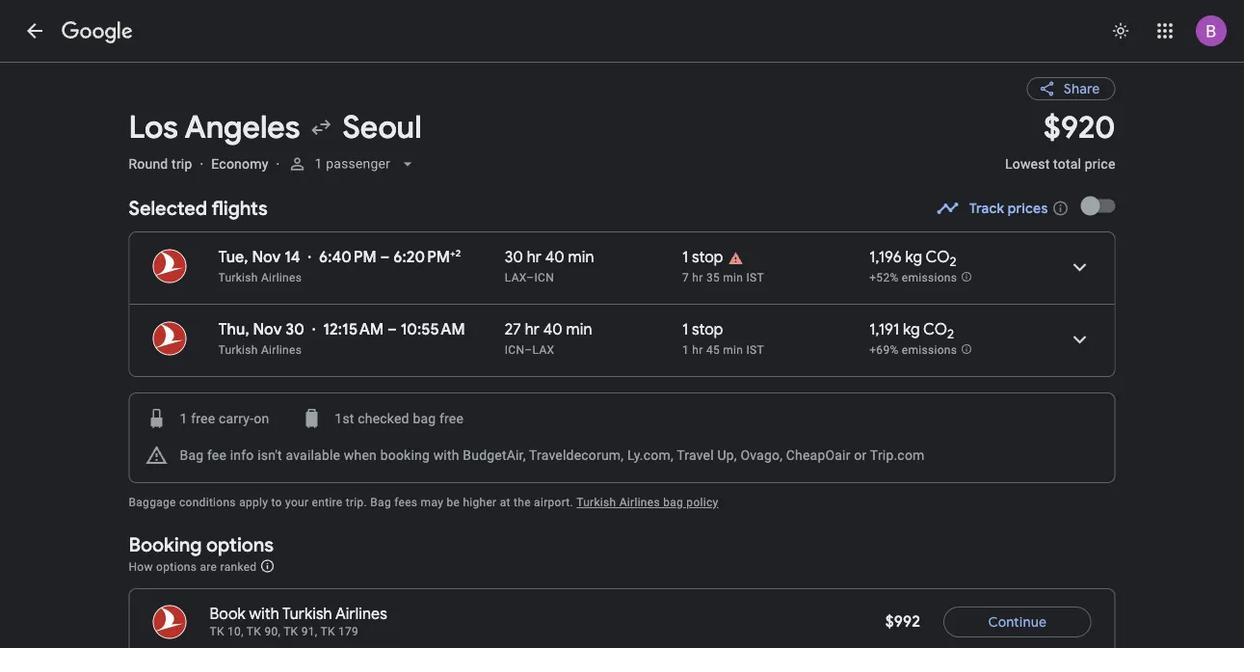 Task type: describe. For each thing, give the bounding box(es) containing it.
entire
[[312, 496, 343, 509]]

Los Angeles to Seoul and back text field
[[129, 108, 983, 147]]

tue, nov 14
[[218, 247, 300, 267]]

1 for 1 free carry-on
[[180, 410, 188, 426]]

bag fee info isn't available when booking with budgetair, traveldecorum, ly.com, travel up, ovago, cheapoair or trip.com
[[180, 447, 925, 463]]

1 stop 1 hr 45 min ist
[[683, 320, 765, 357]]

higher
[[463, 496, 497, 509]]

 image for round trip
[[200, 156, 204, 172]]

91,
[[302, 625, 318, 638]]

info
[[230, 447, 254, 463]]

+52%
[[870, 271, 899, 284]]

traveldecorum,
[[529, 447, 624, 463]]

thu,
[[218, 320, 250, 339]]

the
[[514, 496, 531, 509]]

fee
[[207, 447, 227, 463]]

1st checked bag free
[[335, 410, 464, 426]]

icn inside 30 hr 40 min lax – icn
[[535, 271, 555, 284]]

main content containing los angeles
[[129, 62, 1116, 648]]

selected
[[129, 196, 207, 220]]

co for 1,191 kg co
[[924, 320, 948, 339]]

round trip
[[129, 156, 192, 172]]

30 inside 30 hr 40 min lax – icn
[[505, 247, 524, 267]]

179
[[339, 625, 359, 638]]

1 for 1 stop
[[683, 247, 689, 267]]

1 ist from the top
[[747, 271, 765, 284]]

continue button
[[944, 599, 1092, 645]]

booking
[[129, 532, 202, 557]]

1 for 1 passenger
[[315, 156, 322, 172]]

+69%
[[870, 343, 899, 357]]

2 for 1,191 kg co
[[948, 326, 955, 342]]

1,191 kg co 2
[[870, 320, 955, 342]]

angeles
[[185, 108, 300, 147]]

trip.com
[[871, 447, 925, 463]]

turkish inside book with turkish airlines tk 10, tk 90, tk 91, tk 179
[[283, 604, 332, 624]]

learn more about tracked prices image
[[1053, 200, 1070, 217]]

with inside book with turkish airlines tk 10, tk 90, tk 91, tk 179
[[249, 604, 279, 624]]

1 for 1 stop 1 hr 45 min ist
[[683, 320, 689, 339]]

cheapoair
[[787, 447, 851, 463]]

flight details. return flight on thursday, november 30. leaves incheon international airport at 12:15 am on thursday, november 30 and arrives at los angeles international airport at 10:55 am on thursday, november 30. image
[[1057, 316, 1104, 363]]

kg for 1,196
[[906, 247, 923, 267]]

1,191
[[870, 320, 900, 339]]

turkish down thu,
[[218, 343, 258, 357]]

35
[[707, 271, 720, 284]]

bag inside first checked bag is free element
[[413, 410, 436, 426]]

total duration 27 hr 40 min. element
[[505, 320, 683, 342]]

2 for 1,196 kg co
[[950, 253, 957, 270]]

12:15 am – 10:55 am
[[323, 320, 466, 339]]

stop for 1 stop
[[692, 247, 724, 267]]

on
[[254, 410, 269, 426]]

1 vertical spatial 30
[[286, 320, 305, 339]]

nov for tue,
[[252, 247, 281, 267]]

airport.
[[534, 496, 574, 509]]

+2
[[450, 247, 461, 259]]

flight details. departing flight on tuesday, november 14. leaves los angeles international airport at 6:40 pm on tuesday, november 14 and arrives at incheon international airport at 6:20 pm on thursday, november 16. image
[[1057, 244, 1104, 290]]

27 hr 40 min icn – lax
[[505, 320, 593, 357]]

checked
[[358, 410, 410, 426]]

30 hr 40 min lax – icn
[[505, 247, 594, 284]]

ovago,
[[741, 447, 783, 463]]

available
[[286, 447, 341, 463]]

continue
[[989, 613, 1047, 631]]

1 1 stop flight. element from the top
[[683, 247, 724, 270]]

10,
[[228, 625, 244, 638]]

turkish airlines for tue,
[[218, 271, 302, 284]]

flights
[[212, 196, 268, 220]]

6:40 pm
[[319, 247, 377, 267]]

baggage conditions apply to your entire trip.  bag fees may be higher at the airport. turkish airlines bag policy
[[129, 496, 719, 509]]

lax inside 30 hr 40 min lax – icn
[[505, 271, 527, 284]]

thu, nov 30
[[218, 320, 305, 339]]

1 passenger
[[315, 156, 390, 172]]

hr for 27
[[525, 320, 540, 339]]

policy
[[687, 496, 719, 509]]

hr for 30
[[527, 247, 542, 267]]

6:20 pm
[[394, 247, 450, 267]]

 image inside departing flight on tuesday, november 14. leaves los angeles international airport at 6:40 pm on tuesday, november 14 and arrives at incheon international airport at 6:20 pm on thursday, november 16. element
[[308, 248, 311, 267]]

fees
[[395, 496, 418, 509]]

lax inside 27 hr 40 min icn – lax
[[533, 343, 555, 357]]

kg for 1,191
[[904, 320, 921, 339]]

or
[[855, 447, 867, 463]]

icn inside 27 hr 40 min icn – lax
[[505, 343, 525, 357]]

trip
[[172, 156, 192, 172]]

$920
[[1044, 108, 1116, 147]]

2 tk from the left
[[247, 625, 261, 638]]

ly.com,
[[628, 447, 674, 463]]

booking options
[[129, 532, 274, 557]]

ist inside 1 stop 1 hr 45 min ist
[[747, 343, 765, 357]]

12:15 am
[[323, 320, 384, 339]]

Arrival time: 10:55 AM. text field
[[401, 320, 466, 339]]

co for 1,196 kg co
[[926, 247, 950, 267]]

1 vertical spatial bag
[[371, 496, 391, 509]]

Departure time: 12:15 AM. text field
[[323, 320, 384, 339]]

$992
[[886, 612, 921, 632]]

nov for thu,
[[253, 320, 282, 339]]

40 for 30
[[546, 247, 565, 267]]

to
[[271, 496, 282, 509]]

min for 27
[[567, 320, 593, 339]]

27
[[505, 320, 522, 339]]

economy
[[212, 156, 269, 172]]

1 left 45
[[683, 343, 690, 357]]

booking
[[381, 447, 430, 463]]

may
[[421, 496, 444, 509]]

2 free from the left
[[440, 410, 464, 426]]

loading results progress bar
[[0, 62, 1245, 66]]

learn more about booking options element
[[260, 555, 275, 577]]

track prices
[[970, 200, 1049, 217]]

14
[[285, 247, 300, 267]]

1st
[[335, 410, 354, 426]]

passenger
[[326, 156, 390, 172]]

1 stop
[[683, 247, 724, 267]]

920 us dollars element
[[1044, 108, 1116, 147]]

Flight numbers TK 10, TK 90, TK 91, TK 179 text field
[[210, 625, 359, 638]]

book with turkish airlines tk 10, tk 90, tk 91, tk 179
[[210, 604, 388, 638]]

airlines inside book with turkish airlines tk 10, tk 90, tk 91, tk 179
[[336, 604, 388, 624]]

learn more about booking options image
[[260, 558, 275, 574]]

total
[[1054, 156, 1082, 172]]

departing flight on tuesday, november 14. leaves los angeles international airport at 6:40 pm on tuesday, november 14 and arrives at incheon international airport at 6:20 pm on thursday, november 16. element
[[218, 247, 461, 267]]

are
[[200, 560, 217, 573]]

share button
[[1028, 77, 1116, 100]]

turkish airlines bag policy link
[[577, 496, 719, 509]]

1 free carry-on
[[180, 410, 269, 426]]



Task type: locate. For each thing, give the bounding box(es) containing it.
budgetair,
[[463, 447, 526, 463]]

Departure time: 6:40 PM. text field
[[319, 247, 377, 267]]

when
[[344, 447, 377, 463]]

min inside 27 hr 40 min icn – lax
[[567, 320, 593, 339]]

none text field inside main content
[[1006, 108, 1116, 189]]

round
[[129, 156, 168, 172]]

– right 12:15 am
[[388, 320, 397, 339]]

1 vertical spatial ist
[[747, 343, 765, 357]]

None text field
[[1006, 108, 1116, 189]]

1 horizontal spatial free
[[440, 410, 464, 426]]

2 1 stop flight. element from the top
[[683, 320, 724, 342]]

hr inside 30 hr 40 min lax – icn
[[527, 247, 542, 267]]

– down the total duration 27 hr 40 min. element
[[525, 343, 533, 357]]

tk right 90,
[[284, 625, 298, 638]]

– inside 30 hr 40 min lax – icn
[[527, 271, 535, 284]]

ist right 45
[[747, 343, 765, 357]]

1 vertical spatial  image
[[308, 248, 311, 267]]

first checked bag is free element
[[300, 407, 464, 430]]

turkish airlines for thu,
[[218, 343, 302, 357]]

tk left 10,
[[210, 625, 224, 638]]

– up 27 hr 40 min icn – lax
[[527, 271, 535, 284]]

main content
[[129, 62, 1116, 648]]

1 stop flight. element up 45
[[683, 320, 724, 342]]

0 vertical spatial bag
[[413, 410, 436, 426]]

turkish airlines down thu, nov 30
[[218, 343, 302, 357]]

1 turkish airlines from the top
[[218, 271, 302, 284]]

min right 27
[[567, 320, 593, 339]]

+69% emissions
[[870, 343, 958, 357]]

0 horizontal spatial icn
[[505, 343, 525, 357]]

1 horizontal spatial  image
[[308, 248, 311, 267]]

emissions for 1,196 kg co
[[902, 271, 958, 284]]

2 inside 1,191 kg co 2
[[948, 326, 955, 342]]

 image
[[200, 156, 204, 172], [312, 320, 316, 339]]

 image right 14
[[308, 248, 311, 267]]

0 horizontal spatial  image
[[276, 156, 280, 172]]

hr left 45
[[693, 343, 704, 357]]

40 right 27
[[544, 320, 563, 339]]

1 horizontal spatial options
[[206, 532, 274, 557]]

icn down total duration 30 hr 40 min. element
[[535, 271, 555, 284]]

tue,
[[218, 247, 248, 267]]

4 tk from the left
[[321, 625, 335, 638]]

1 horizontal spatial  image
[[312, 320, 316, 339]]

hr right 27
[[525, 320, 540, 339]]

1 vertical spatial nov
[[253, 320, 282, 339]]

free
[[191, 410, 215, 426], [440, 410, 464, 426]]

icn down 27
[[505, 343, 525, 357]]

carry-
[[219, 410, 254, 426]]

return flight on thursday, november 30. leaves incheon international airport at 12:15 am on thursday, november 30 and arrives at los angeles international airport at 10:55 am on thursday, november 30. element
[[218, 320, 466, 339]]

prices
[[1008, 200, 1049, 217]]

icn
[[535, 271, 555, 284], [505, 343, 525, 357]]

– inside 27 hr 40 min icn – lax
[[525, 343, 533, 357]]

go back image
[[23, 19, 46, 42]]

1 free from the left
[[191, 410, 215, 426]]

1 vertical spatial options
[[156, 560, 197, 573]]

options for booking
[[206, 532, 274, 557]]

0 vertical spatial 30
[[505, 247, 524, 267]]

1 emissions from the top
[[902, 271, 958, 284]]

airlines down 14
[[261, 271, 302, 284]]

seoul
[[343, 108, 422, 147]]

0 vertical spatial nov
[[252, 247, 281, 267]]

$920 lowest total price
[[1006, 108, 1116, 172]]

0 vertical spatial options
[[206, 532, 274, 557]]

airlines up 179
[[336, 604, 388, 624]]

1 vertical spatial lax
[[533, 343, 555, 357]]

stop inside 1 stop 1 hr 45 min ist
[[692, 320, 724, 339]]

Arrival time: 6:20 PM on  Thursday, November 16. text field
[[394, 247, 461, 267]]

with right the booking
[[434, 447, 460, 463]]

with up 90,
[[249, 604, 279, 624]]

tk right 91,
[[321, 625, 335, 638]]

1,196
[[870, 247, 902, 267]]

min inside layover (1 of 1) is a 7 hr 35 min overnight layover at istanbul airport in i̇stanbul. element
[[723, 271, 744, 284]]

0 vertical spatial icn
[[535, 271, 555, 284]]

1 horizontal spatial bag
[[664, 496, 684, 509]]

co
[[926, 247, 950, 267], [924, 320, 948, 339]]

options down booking
[[156, 560, 197, 573]]

emissions down 1,191 kg co 2
[[902, 343, 958, 357]]

airlines down thu, nov 30
[[261, 343, 302, 357]]

co inside 1,196 kg co 2
[[926, 247, 950, 267]]

 image inside the "return flight on thursday, november 30. leaves incheon international airport at 12:15 am on thursday, november 30 and arrives at los angeles international airport at 10:55 am on thursday, november 30." element
[[312, 320, 316, 339]]

total duration 30 hr 40 min. element
[[505, 247, 683, 270]]

free up the budgetair,
[[440, 410, 464, 426]]

 image right trip
[[200, 156, 204, 172]]

2 up +69% emissions
[[948, 326, 955, 342]]

1 horizontal spatial icn
[[535, 271, 555, 284]]

kg up +69% emissions
[[904, 320, 921, 339]]

ist right 35
[[747, 271, 765, 284]]

turkish right airport.
[[577, 496, 617, 509]]

stop up 45
[[692, 320, 724, 339]]

co inside 1,191 kg co 2
[[924, 320, 948, 339]]

1 vertical spatial stop
[[692, 320, 724, 339]]

1 up 7
[[683, 247, 689, 267]]

how
[[129, 560, 153, 573]]

min for 7
[[723, 271, 744, 284]]

co up +52% emissions
[[926, 247, 950, 267]]

emissions for 1,191 kg co
[[902, 343, 958, 357]]

emissions down 1,196 kg co 2
[[902, 271, 958, 284]]

0 vertical spatial turkish airlines
[[218, 271, 302, 284]]

hr for 7
[[693, 271, 704, 284]]

airlines down ly.com,
[[620, 496, 661, 509]]

min up the total duration 27 hr 40 min. element
[[569, 247, 594, 267]]

options for how
[[156, 560, 197, 573]]

turkish
[[218, 271, 258, 284], [218, 343, 258, 357], [577, 496, 617, 509], [283, 604, 332, 624]]

30 right +2
[[505, 247, 524, 267]]

bag right the checked
[[413, 410, 436, 426]]

baggage
[[129, 496, 176, 509]]

free left 'carry-'
[[191, 410, 215, 426]]

45
[[707, 343, 720, 357]]

2 ist from the top
[[747, 343, 765, 357]]

1 vertical spatial  image
[[312, 320, 316, 339]]

turkish airlines
[[218, 271, 302, 284], [218, 343, 302, 357]]

– left 6:20 pm
[[381, 247, 390, 267]]

hr right +2
[[527, 247, 542, 267]]

1 inside popup button
[[315, 156, 322, 172]]

1 stop flight. element up 35
[[683, 247, 724, 270]]

40 inside 30 hr 40 min lax – icn
[[546, 247, 565, 267]]

7 hr 35 min ist
[[683, 271, 765, 284]]

2 stop from the top
[[692, 320, 724, 339]]

1 left 'carry-'
[[180, 410, 188, 426]]

bag left "fee"
[[180, 447, 204, 463]]

0 vertical spatial stop
[[692, 247, 724, 267]]

1 vertical spatial 1 stop flight. element
[[683, 320, 724, 342]]

hr inside 27 hr 40 min icn – lax
[[525, 320, 540, 339]]

1 vertical spatial bag
[[664, 496, 684, 509]]

stop
[[692, 247, 724, 267], [692, 320, 724, 339]]

layover (1 of 1) is a 1 hr 45 min layover at istanbul airport in i̇stanbul. element
[[683, 342, 860, 358]]

0 horizontal spatial lax
[[505, 271, 527, 284]]

list
[[130, 232, 1115, 376]]

lax down the total duration 27 hr 40 min. element
[[533, 343, 555, 357]]

0 horizontal spatial options
[[156, 560, 197, 573]]

conditions
[[179, 496, 236, 509]]

kg inside 1,191 kg co 2
[[904, 320, 921, 339]]

bag
[[413, 410, 436, 426], [664, 496, 684, 509]]

1 stop flight. element
[[683, 247, 724, 270], [683, 320, 724, 342]]

1 horizontal spatial with
[[434, 447, 460, 463]]

kg up +52% emissions
[[906, 247, 923, 267]]

0 horizontal spatial  image
[[200, 156, 204, 172]]

change appearance image
[[1098, 8, 1145, 54]]

selected flights
[[129, 196, 268, 220]]

1 horizontal spatial lax
[[533, 343, 555, 357]]

0 vertical spatial 40
[[546, 247, 565, 267]]

track
[[970, 200, 1005, 217]]

10:55 am
[[401, 320, 466, 339]]

tk right 10,
[[247, 625, 261, 638]]

your
[[285, 496, 309, 509]]

2 emissions from the top
[[902, 343, 958, 357]]

lax
[[505, 271, 527, 284], [533, 343, 555, 357]]

turkish up 91,
[[283, 604, 332, 624]]

30
[[505, 247, 524, 267], [286, 320, 305, 339]]

1 horizontal spatial bag
[[371, 496, 391, 509]]

0 vertical spatial co
[[926, 247, 950, 267]]

at
[[500, 496, 511, 509]]

book
[[210, 604, 246, 624]]

0 horizontal spatial 30
[[286, 320, 305, 339]]

0 vertical spatial  image
[[200, 156, 204, 172]]

0 vertical spatial  image
[[276, 156, 280, 172]]

nov right thu,
[[253, 320, 282, 339]]

trip.
[[346, 496, 367, 509]]

min inside 30 hr 40 min lax – icn
[[569, 247, 594, 267]]

1 vertical spatial 2
[[948, 326, 955, 342]]

1 vertical spatial icn
[[505, 343, 525, 357]]

+52% emissions
[[870, 271, 958, 284]]

0 horizontal spatial bag
[[413, 410, 436, 426]]

1 horizontal spatial 30
[[505, 247, 524, 267]]

how options are ranked
[[129, 560, 260, 573]]

ist
[[747, 271, 765, 284], [747, 343, 765, 357]]

0 vertical spatial ist
[[747, 271, 765, 284]]

nov left 14
[[252, 247, 281, 267]]

kg
[[906, 247, 923, 267], [904, 320, 921, 339]]

40 for 27
[[544, 320, 563, 339]]

layover (1 of 1) is a 7 hr 35 min overnight layover at istanbul airport in i̇stanbul. element
[[683, 270, 860, 285]]

be
[[447, 496, 460, 509]]

1 stop from the top
[[692, 247, 724, 267]]

list inside main content
[[130, 232, 1115, 376]]

40 up 27 hr 40 min icn – lax
[[546, 247, 565, 267]]

1 tk from the left
[[210, 625, 224, 638]]

none text field containing $920
[[1006, 108, 1116, 189]]

1 down 7
[[683, 320, 689, 339]]

40 inside 27 hr 40 min icn – lax
[[544, 320, 563, 339]]

 image
[[276, 156, 280, 172], [308, 248, 311, 267]]

tk
[[210, 625, 224, 638], [247, 625, 261, 638], [284, 625, 298, 638], [321, 625, 335, 638]]

min right 45
[[723, 343, 744, 357]]

ranked
[[220, 560, 257, 573]]

90,
[[265, 625, 281, 638]]

2 up +52% emissions
[[950, 253, 957, 270]]

 image left the 12:15 am text field
[[312, 320, 316, 339]]

1,196 kg co 2
[[870, 247, 957, 270]]

1 passenger button
[[280, 141, 425, 187]]

0 vertical spatial kg
[[906, 247, 923, 267]]

bag left 'policy'
[[664, 496, 684, 509]]

6:40 pm – 6:20 pm +2
[[319, 247, 461, 267]]

min for 30
[[569, 247, 594, 267]]

min
[[569, 247, 594, 267], [723, 271, 744, 284], [567, 320, 593, 339], [723, 343, 744, 357]]

1 vertical spatial kg
[[904, 320, 921, 339]]

min inside 1 stop 1 hr 45 min ist
[[723, 343, 744, 357]]

los angeles
[[129, 108, 300, 147]]

3 tk from the left
[[284, 625, 298, 638]]

1 vertical spatial emissions
[[902, 343, 958, 357]]

 image for thu, nov 30
[[312, 320, 316, 339]]

1 vertical spatial co
[[924, 320, 948, 339]]

los
[[129, 108, 178, 147]]

1 left passenger
[[315, 156, 322, 172]]

7
[[683, 271, 690, 284]]

1 vertical spatial turkish airlines
[[218, 343, 302, 357]]

airlines
[[261, 271, 302, 284], [261, 343, 302, 357], [620, 496, 661, 509], [336, 604, 388, 624]]

bag right trip.
[[371, 496, 391, 509]]

share
[[1064, 80, 1101, 97]]

list containing tue, nov 14
[[130, 232, 1115, 376]]

0 horizontal spatial with
[[249, 604, 279, 624]]

min right 35
[[723, 271, 744, 284]]

30 left the 12:15 am text field
[[286, 320, 305, 339]]

options up ranked on the bottom left
[[206, 532, 274, 557]]

0 vertical spatial lax
[[505, 271, 527, 284]]

992 US dollars text field
[[886, 612, 921, 632]]

isn't
[[258, 447, 282, 463]]

0 horizontal spatial bag
[[180, 447, 204, 463]]

0 vertical spatial with
[[434, 447, 460, 463]]

0 vertical spatial emissions
[[902, 271, 958, 284]]

apply
[[239, 496, 268, 509]]

1 vertical spatial with
[[249, 604, 279, 624]]

co up +69% emissions
[[924, 320, 948, 339]]

0 vertical spatial 2
[[950, 253, 957, 270]]

price
[[1086, 156, 1116, 172]]

bag
[[180, 447, 204, 463], [371, 496, 391, 509]]

kg inside 1,196 kg co 2
[[906, 247, 923, 267]]

2 inside 1,196 kg co 2
[[950, 253, 957, 270]]

2 turkish airlines from the top
[[218, 343, 302, 357]]

hr right 7
[[693, 271, 704, 284]]

0 vertical spatial bag
[[180, 447, 204, 463]]

0 horizontal spatial free
[[191, 410, 215, 426]]

turkish down tue,
[[218, 271, 258, 284]]

stop up 35
[[692, 247, 724, 267]]

1 vertical spatial 40
[[544, 320, 563, 339]]

stop for 1 stop 1 hr 45 min ist
[[692, 320, 724, 339]]

0 vertical spatial 1 stop flight. element
[[683, 247, 724, 270]]

nov
[[252, 247, 281, 267], [253, 320, 282, 339]]

–
[[381, 247, 390, 267], [527, 271, 535, 284], [388, 320, 397, 339], [525, 343, 533, 357]]

emissions
[[902, 271, 958, 284], [902, 343, 958, 357]]

travel
[[677, 447, 714, 463]]

 image right the economy
[[276, 156, 280, 172]]

hr inside 1 stop 1 hr 45 min ist
[[693, 343, 704, 357]]

up,
[[718, 447, 737, 463]]

lax up 27
[[505, 271, 527, 284]]

turkish airlines down tue, nov 14
[[218, 271, 302, 284]]



Task type: vqa. For each thing, say whether or not it's contained in the screenshot.
conditions
yes



